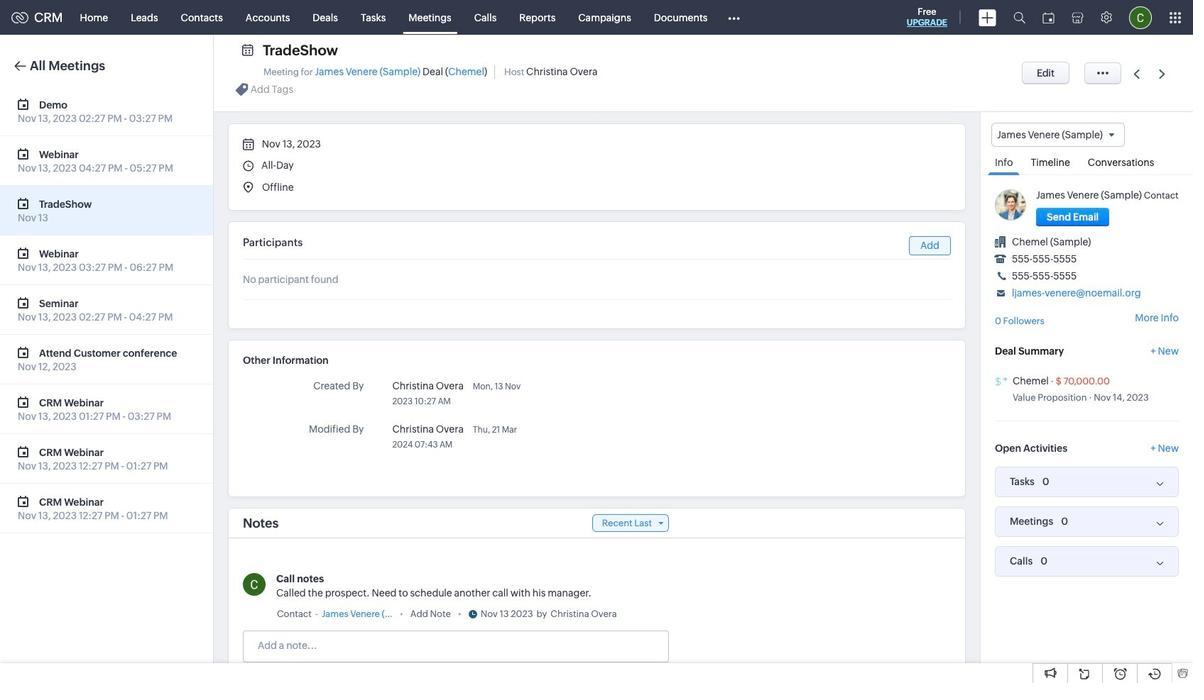 Task type: describe. For each thing, give the bounding box(es) containing it.
previous record image
[[1134, 69, 1140, 78]]

search image
[[1013, 11, 1025, 23]]

profile image
[[1129, 6, 1152, 29]]

profile element
[[1121, 0, 1160, 34]]

search element
[[1005, 0, 1034, 35]]



Task type: vqa. For each thing, say whether or not it's contained in the screenshot.
:
no



Task type: locate. For each thing, give the bounding box(es) containing it.
create menu image
[[979, 9, 996, 26]]

calendar image
[[1043, 12, 1055, 23]]

Add a note... field
[[244, 639, 668, 653]]

logo image
[[11, 12, 28, 23]]

create menu element
[[970, 0, 1005, 34]]

Other Modules field
[[719, 6, 750, 29]]

None field
[[991, 123, 1125, 147]]

next record image
[[1159, 69, 1168, 78]]

None button
[[1022, 62, 1070, 85], [1036, 208, 1110, 227], [1022, 62, 1070, 85], [1036, 208, 1110, 227]]



